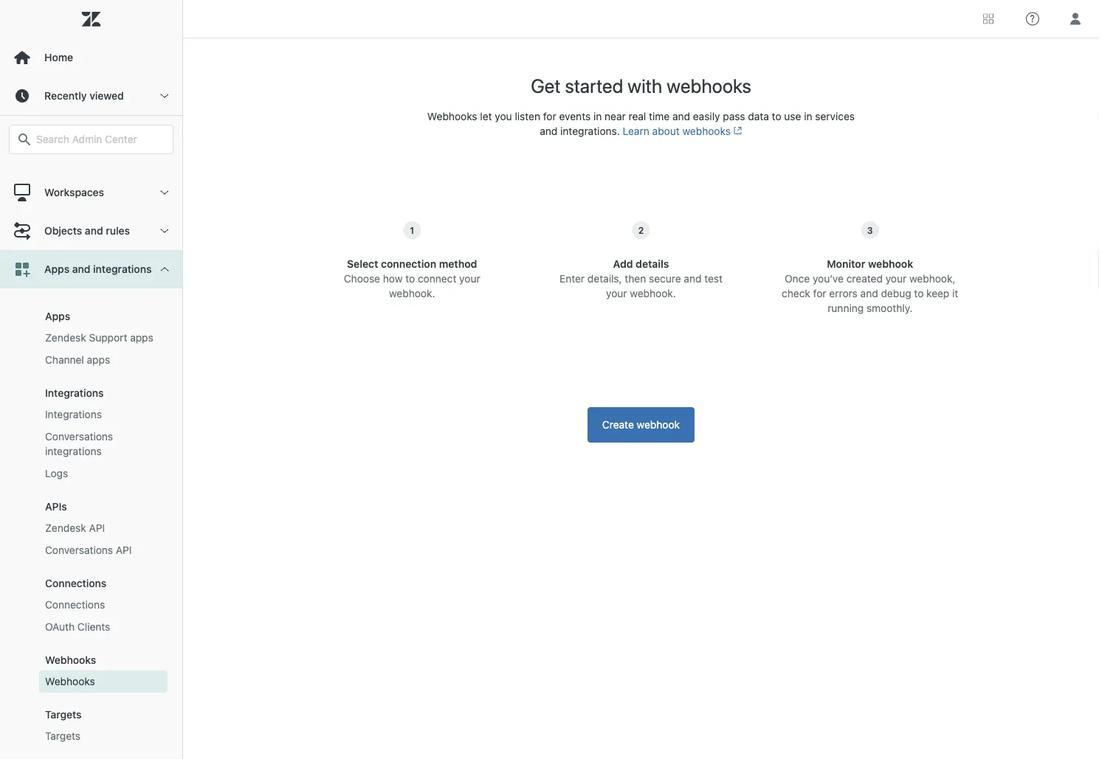 Task type: vqa. For each thing, say whether or not it's contained in the screenshot.
the bottom "rules"
no



Task type: locate. For each thing, give the bounding box(es) containing it.
zendesk api
[[45, 522, 105, 535]]

targets element down webhooks link
[[45, 730, 81, 744]]

connections link
[[39, 594, 168, 617]]

0 vertical spatial connections element
[[45, 578, 107, 590]]

workspaces
[[44, 186, 104, 199]]

1 vertical spatial integrations
[[45, 446, 102, 458]]

0 vertical spatial and
[[85, 225, 103, 237]]

1 vertical spatial apps
[[45, 310, 70, 323]]

integrations
[[93, 263, 152, 275], [45, 446, 102, 458]]

integrations up conversations integrations
[[45, 409, 102, 421]]

tree inside primary element
[[0, 135, 182, 760]]

zendesk down "apis" element in the left bottom of the page
[[45, 522, 86, 535]]

integrations down channel apps element
[[45, 387, 104, 399]]

integrations element up conversations integrations
[[45, 408, 102, 422]]

and for apps
[[72, 263, 90, 275]]

0 vertical spatial connections
[[45, 578, 107, 590]]

0 vertical spatial targets element
[[45, 709, 82, 721]]

apis
[[45, 501, 67, 513]]

integrations link
[[39, 404, 168, 426]]

connections
[[45, 578, 107, 590], [45, 599, 105, 611]]

tree item inside primary element
[[0, 250, 182, 760]]

apps inside "link"
[[130, 332, 153, 344]]

1 vertical spatial targets
[[45, 731, 81, 743]]

apps and integrations button
[[0, 250, 182, 289]]

0 vertical spatial integrations element
[[45, 387, 104, 399]]

2 connections from the top
[[45, 599, 105, 611]]

0 vertical spatial targets
[[45, 709, 82, 721]]

zendesk up channel
[[45, 332, 86, 344]]

0 vertical spatial webhooks
[[45, 655, 96, 667]]

0 vertical spatial conversations
[[45, 431, 113, 443]]

zendesk
[[45, 332, 86, 344], [45, 522, 86, 535]]

targets for the targets "element" within 'targets' link
[[45, 731, 81, 743]]

targets element up 'targets' link
[[45, 709, 82, 721]]

channel
[[45, 354, 84, 366]]

zendesk products image
[[984, 14, 994, 24]]

1 vertical spatial connections
[[45, 599, 105, 611]]

zendesk for zendesk support apps
[[45, 332, 86, 344]]

integrations element
[[45, 387, 104, 399], [45, 408, 102, 422]]

1 conversations from the top
[[45, 431, 113, 443]]

targets down webhooks link
[[45, 731, 81, 743]]

apps element
[[45, 310, 70, 323]]

2 integrations from the top
[[45, 409, 102, 421]]

1 connections element from the top
[[45, 578, 107, 590]]

2 zendesk from the top
[[45, 522, 86, 535]]

0 horizontal spatial api
[[89, 522, 105, 535]]

1 connections from the top
[[45, 578, 107, 590]]

apps
[[130, 332, 153, 344], [87, 354, 110, 366]]

tree item containing apps and integrations
[[0, 250, 182, 760]]

conversations down integrations link
[[45, 431, 113, 443]]

apps inside dropdown button
[[44, 263, 70, 275]]

integrations element down channel apps element
[[45, 387, 104, 399]]

apps inside group
[[45, 310, 70, 323]]

1 vertical spatial integrations element
[[45, 408, 102, 422]]

api up conversations api link
[[89, 522, 105, 535]]

connections element up oauth clients
[[45, 598, 105, 613]]

integrations inside integrations link
[[45, 409, 102, 421]]

1 vertical spatial connections element
[[45, 598, 105, 613]]

and down objects and rules
[[72, 263, 90, 275]]

2 webhooks element from the top
[[45, 675, 95, 690]]

1 vertical spatial targets element
[[45, 730, 81, 744]]

0 vertical spatial apps
[[130, 332, 153, 344]]

logs
[[45, 468, 68, 480]]

integrations for second integrations element
[[45, 409, 102, 421]]

recently viewed
[[44, 90, 124, 102]]

targets up 'targets' link
[[45, 709, 82, 721]]

apps
[[44, 263, 70, 275], [45, 310, 70, 323]]

oauth
[[45, 621, 75, 634]]

1 vertical spatial and
[[72, 263, 90, 275]]

1 vertical spatial webhooks element
[[45, 675, 95, 690]]

1 targets element from the top
[[45, 709, 82, 721]]

objects and rules
[[44, 225, 130, 237]]

1 integrations from the top
[[45, 387, 104, 399]]

conversations down the zendesk api element at left
[[45, 545, 113, 557]]

zendesk inside "link"
[[45, 332, 86, 344]]

1 zendesk from the top
[[45, 332, 86, 344]]

connections up connections link
[[45, 578, 107, 590]]

2 targets element from the top
[[45, 730, 81, 744]]

connections up oauth clients
[[45, 599, 105, 611]]

webhooks
[[45, 655, 96, 667], [45, 676, 95, 688]]

and
[[85, 225, 103, 237], [72, 263, 90, 275]]

webhooks element
[[45, 655, 96, 667], [45, 675, 95, 690]]

1 webhooks element from the top
[[45, 655, 96, 667]]

0 vertical spatial api
[[89, 522, 105, 535]]

connections element up connections link
[[45, 578, 107, 590]]

apps down the objects
[[44, 263, 70, 275]]

workspaces button
[[0, 174, 182, 212]]

tree
[[0, 135, 182, 760]]

conversations for integrations
[[45, 431, 113, 443]]

integrations down rules
[[93, 263, 152, 275]]

integrations
[[45, 387, 104, 399], [45, 409, 102, 421]]

0 vertical spatial webhooks element
[[45, 655, 96, 667]]

integrations up logs
[[45, 446, 102, 458]]

1 vertical spatial apps
[[87, 354, 110, 366]]

apps down the "zendesk support apps" element
[[87, 354, 110, 366]]

rules
[[106, 225, 130, 237]]

1 integrations element from the top
[[45, 387, 104, 399]]

2 targets from the top
[[45, 731, 81, 743]]

zendesk api link
[[39, 518, 168, 540]]

1 vertical spatial api
[[116, 545, 132, 557]]

apps up channel
[[45, 310, 70, 323]]

0 vertical spatial zendesk
[[45, 332, 86, 344]]

and inside objects and rules dropdown button
[[85, 225, 103, 237]]

conversations inside 'link'
[[45, 431, 113, 443]]

connections element
[[45, 578, 107, 590], [45, 598, 105, 613]]

api
[[89, 522, 105, 535], [116, 545, 132, 557]]

2 integrations element from the top
[[45, 408, 102, 422]]

none search field inside primary element
[[1, 125, 181, 154]]

clients
[[77, 621, 110, 634]]

api down zendesk api link
[[116, 545, 132, 557]]

conversations
[[45, 431, 113, 443], [45, 545, 113, 557]]

1 horizontal spatial apps
[[130, 332, 153, 344]]

connections element inside connections link
[[45, 598, 105, 613]]

primary element
[[0, 0, 183, 760]]

0 vertical spatial integrations
[[93, 263, 152, 275]]

1 horizontal spatial api
[[116, 545, 132, 557]]

and left rules
[[85, 225, 103, 237]]

1 vertical spatial integrations
[[45, 409, 102, 421]]

objects
[[44, 225, 82, 237]]

2 conversations from the top
[[45, 545, 113, 557]]

targets element inside 'targets' link
[[45, 730, 81, 744]]

apps and integrations group
[[0, 289, 182, 760]]

tree containing workspaces
[[0, 135, 182, 760]]

0 vertical spatial integrations
[[45, 387, 104, 399]]

targets for second the targets "element" from the bottom of the apps and integrations group
[[45, 709, 82, 721]]

viewed
[[90, 90, 124, 102]]

None search field
[[1, 125, 181, 154]]

home button
[[0, 38, 182, 77]]

tree item
[[0, 250, 182, 760]]

and inside apps and integrations dropdown button
[[72, 263, 90, 275]]

1 vertical spatial webhooks
[[45, 676, 95, 688]]

1 vertical spatial zendesk
[[45, 522, 86, 535]]

apps right support
[[130, 332, 153, 344]]

targets element
[[45, 709, 82, 721], [45, 730, 81, 744]]

1 targets from the top
[[45, 709, 82, 721]]

0 vertical spatial apps
[[44, 263, 70, 275]]

1 vertical spatial conversations
[[45, 545, 113, 557]]

conversations api
[[45, 545, 132, 557]]

targets
[[45, 709, 82, 721], [45, 731, 81, 743]]

2 connections element from the top
[[45, 598, 105, 613]]



Task type: describe. For each thing, give the bounding box(es) containing it.
connections inside connections link
[[45, 599, 105, 611]]

logs element
[[45, 467, 68, 481]]

conversations for api
[[45, 545, 113, 557]]

zendesk support apps element
[[45, 331, 153, 346]]

home
[[44, 51, 73, 63]]

apps for apps and integrations
[[44, 263, 70, 275]]

api for zendesk api
[[89, 522, 105, 535]]

recently viewed button
[[0, 77, 182, 115]]

channel apps element
[[45, 353, 110, 368]]

integrations inside conversations integrations
[[45, 446, 102, 458]]

1 webhooks from the top
[[45, 655, 96, 667]]

user menu image
[[1066, 9, 1085, 28]]

oauth clients link
[[39, 617, 168, 639]]

0 horizontal spatial apps
[[87, 354, 110, 366]]

apis element
[[45, 501, 67, 513]]

channel apps
[[45, 354, 110, 366]]

zendesk for zendesk api
[[45, 522, 86, 535]]

logs link
[[39, 463, 168, 485]]

Search Admin Center field
[[36, 133, 164, 146]]

integrations for second integrations element from the bottom of the apps and integrations group
[[45, 387, 104, 399]]

zendesk support apps link
[[39, 327, 168, 349]]

conversations integrations element
[[45, 430, 162, 459]]

help image
[[1026, 12, 1040, 25]]

zendesk support apps
[[45, 332, 153, 344]]

recently
[[44, 90, 87, 102]]

apps and integrations
[[44, 263, 152, 275]]

support
[[89, 332, 127, 344]]

apps for apps element on the left top
[[45, 310, 70, 323]]

zendesk api element
[[45, 521, 105, 536]]

and for objects
[[85, 225, 103, 237]]

webhooks link
[[39, 671, 168, 693]]

conversations integrations link
[[39, 426, 168, 463]]

2 webhooks from the top
[[45, 676, 95, 688]]

conversations integrations
[[45, 431, 113, 458]]

conversations api element
[[45, 543, 132, 558]]

targets link
[[39, 726, 168, 748]]

channels image
[[13, 145, 32, 164]]

objects and rules button
[[0, 212, 182, 250]]

integrations inside dropdown button
[[93, 263, 152, 275]]

oauth clients
[[45, 621, 110, 634]]

channel apps link
[[39, 349, 168, 371]]

conversations api link
[[39, 540, 168, 562]]

oauth clients element
[[45, 620, 110, 635]]

api for conversations api
[[116, 545, 132, 557]]



